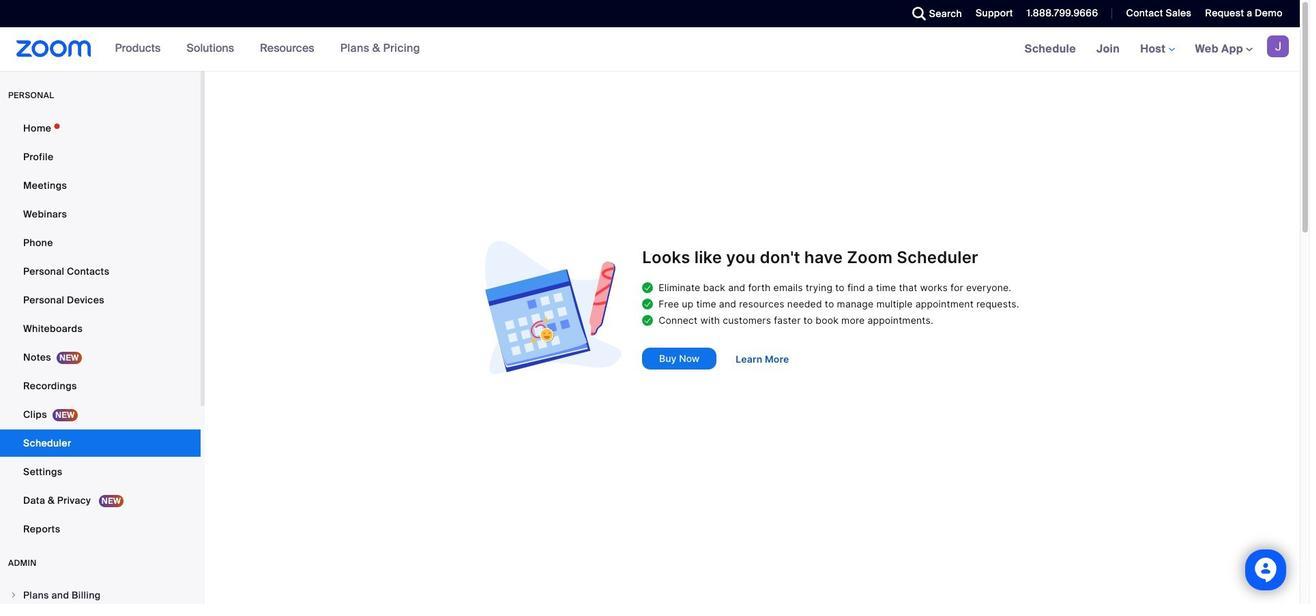 Task type: locate. For each thing, give the bounding box(es) containing it.
banner
[[0, 27, 1300, 72]]

menu item
[[0, 583, 201, 605]]

right image
[[10, 592, 18, 600]]

product information navigation
[[105, 27, 430, 71]]



Task type: vqa. For each thing, say whether or not it's contained in the screenshot.
Zoom Logo at the left of page
yes



Task type: describe. For each thing, give the bounding box(es) containing it.
zoom logo image
[[16, 40, 91, 57]]

profile picture image
[[1267, 35, 1289, 57]]

personal menu menu
[[0, 115, 201, 544]]

meetings navigation
[[1014, 27, 1300, 72]]



